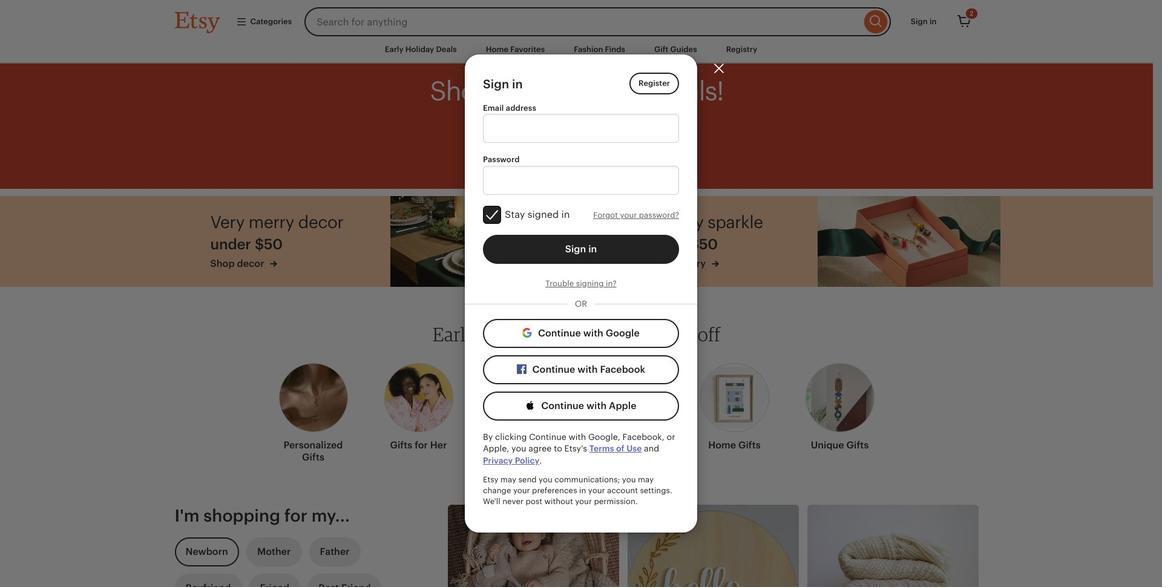 Task type: describe. For each thing, give the bounding box(es) containing it.
trouble signing in? link
[[546, 279, 617, 288]]

privacy policy link
[[483, 456, 540, 466]]

i'm
[[175, 506, 200, 526]]

unique
[[811, 440, 845, 451]]

merry
[[249, 213, 294, 232]]

.
[[540, 456, 542, 466]]

policy
[[515, 456, 540, 466]]

google
[[606, 328, 640, 339]]

stay
[[505, 209, 525, 220]]

trouble
[[546, 279, 574, 288]]

personalized gifts
[[284, 440, 343, 463]]

terms
[[590, 444, 615, 454]]

sign inside button
[[565, 243, 586, 255]]

email address
[[483, 103, 537, 112]]

1 horizontal spatial you
[[539, 475, 553, 484]]

password?
[[639, 211, 680, 220]]

2 may from the left
[[638, 475, 654, 484]]

in inside button
[[589, 243, 597, 255]]

early holiday deals! take 25%+ off
[[433, 323, 721, 346]]

continue with apple link
[[483, 392, 680, 421]]

or
[[667, 432, 676, 442]]

without
[[545, 497, 573, 506]]

0 horizontal spatial sign in
[[483, 77, 523, 91]]

personalized gifts link
[[279, 356, 348, 469]]

etsy may send you communications; you may change your preferences in your account settings. we'll never post without your permission.
[[483, 475, 673, 506]]

sign in inside button
[[565, 243, 597, 255]]

with inside by clicking continue with google, facebook, or apple, you agree to etsy's
[[569, 432, 586, 442]]

home gifts
[[709, 440, 761, 451]]

continue for continue with facebook
[[533, 364, 576, 375]]

holiday inside 'holiday sparkle under $50'
[[646, 213, 704, 232]]

him
[[535, 440, 554, 451]]

register button
[[630, 73, 680, 95]]

for for him
[[519, 440, 532, 451]]

under $50 inside 'holiday sparkle under $50'
[[646, 236, 718, 253]]

terms of use link
[[590, 444, 642, 454]]

my...
[[312, 506, 350, 526]]

a festive christmas table setting featuring two green table runners shown with glassware, serveware, and a candle centerpiece. image
[[390, 196, 573, 287]]

gifts for him link
[[490, 356, 559, 457]]

etsy
[[483, 475, 499, 484]]

continue for continue with apple
[[542, 400, 585, 412]]

deals!
[[550, 323, 600, 346]]

1 vertical spatial early
[[433, 323, 476, 346]]

and
[[644, 444, 660, 454]]

signing
[[576, 279, 604, 288]]

clicking
[[495, 432, 527, 442]]

in right signed
[[562, 209, 570, 220]]

Password password field
[[483, 166, 680, 195]]

address
[[506, 103, 537, 112]]

continue inside by clicking continue with google, facebook, or apple, you agree to etsy's
[[529, 432, 567, 442]]

change
[[483, 486, 511, 495]]

password
[[483, 155, 520, 164]]

shop
[[430, 76, 492, 106]]

forgot your password? link
[[594, 211, 680, 220]]

home
[[709, 440, 737, 451]]

use
[[627, 444, 642, 454]]

by clicking continue with google, facebook, or apple, you agree to etsy's
[[483, 432, 676, 454]]

continue for continue with google
[[538, 328, 581, 339]]

very merry decor under $50
[[211, 213, 344, 253]]

in inside etsy may send you communications; you may change your preferences in your account settings. we'll never post without your permission.
[[580, 486, 587, 495]]

of
[[617, 444, 625, 454]]

newborn sweater knit baby cardigan with side buttons alpaca baby sweater knit cardigan babies image
[[448, 505, 620, 587]]

continue with apple
[[539, 400, 637, 412]]

forgot your password?
[[594, 211, 680, 220]]

gifts for kids link
[[595, 356, 664, 457]]

for for her
[[415, 440, 428, 451]]

holiday sparkle under $50
[[646, 213, 763, 253]]

holiday deals!
[[560, 76, 724, 106]]

sign in button
[[483, 235, 680, 264]]

early inside shop early holiday deals! 25%+ off
[[498, 76, 554, 106]]

account
[[608, 486, 638, 495]]

unique gifts
[[811, 440, 869, 451]]

trouble signing in?
[[546, 279, 617, 288]]



Task type: vqa. For each thing, say whether or not it's contained in the screenshot.
Drinkware
no



Task type: locate. For each thing, give the bounding box(es) containing it.
continue with google button
[[483, 319, 680, 348]]

communications;
[[555, 475, 620, 484]]

we'll
[[483, 497, 501, 506]]

under $50
[[211, 236, 283, 253], [646, 236, 718, 253]]

take
[[604, 323, 644, 346]]

unique gifts link
[[806, 356, 875, 457]]

None search field
[[305, 7, 891, 36]]

continue down the continue with facebook button
[[542, 400, 585, 412]]

off
[[698, 323, 721, 346]]

1 horizontal spatial sign
[[565, 243, 586, 255]]

continue inside button
[[533, 364, 576, 375]]

1 horizontal spatial may
[[638, 475, 654, 484]]

i'm shopping for my...
[[175, 506, 350, 526]]

under $50 down the "password?"
[[646, 236, 718, 253]]

1 vertical spatial holiday
[[480, 323, 546, 346]]

shop early holiday deals! 25%+ off
[[430, 76, 724, 149]]

sign in up trouble signing in?
[[565, 243, 597, 255]]

continue up 'agree'
[[529, 432, 567, 442]]

continue down or on the bottom
[[538, 328, 581, 339]]

Email address email field
[[483, 114, 680, 143]]

1 vertical spatial sign
[[565, 243, 586, 255]]

post
[[526, 497, 543, 506]]

forgot
[[594, 211, 618, 220]]

facebook
[[600, 364, 646, 375]]

by
[[483, 432, 493, 442]]

0 vertical spatial holiday
[[646, 213, 704, 232]]

2 under $50 from the left
[[646, 236, 718, 253]]

with
[[584, 328, 604, 339], [578, 364, 598, 375], [587, 400, 607, 412], [569, 432, 586, 442]]

25%+ off
[[496, 108, 658, 149]]

apple
[[609, 400, 637, 412]]

settings.
[[640, 486, 673, 495]]

for inside "link"
[[519, 440, 532, 451]]

under $50 inside very merry decor under $50
[[211, 236, 283, 253]]

with inside button
[[578, 364, 598, 375]]

continue inside button
[[538, 328, 581, 339]]

facebook,
[[623, 432, 665, 442]]

0 horizontal spatial early
[[433, 323, 476, 346]]

signed
[[528, 209, 559, 220]]

1 horizontal spatial early
[[498, 76, 554, 106]]

continue with facebook
[[530, 364, 646, 375]]

0 horizontal spatial may
[[501, 475, 517, 484]]

0 horizontal spatial sign
[[483, 77, 510, 91]]

sign in dialog
[[0, 0, 1163, 587]]

gifts for her link
[[384, 356, 453, 457]]

with left google
[[584, 328, 604, 339]]

merino wool chunky throw natural organic textured, off white aroma blanket hand woven for sustainable home decor image
[[808, 505, 979, 587]]

continue with facebook button
[[483, 355, 680, 384]]

you inside by clicking continue with google, facebook, or apple, you agree to etsy's
[[512, 444, 527, 454]]

0 horizontal spatial under $50
[[211, 236, 283, 253]]

continue down deals!
[[533, 364, 576, 375]]

with for apple
[[587, 400, 607, 412]]

with left facebook
[[578, 364, 598, 375]]

continue
[[538, 328, 581, 339], [533, 364, 576, 375], [542, 400, 585, 412], [529, 432, 567, 442]]

continue with google
[[536, 328, 640, 339]]

her
[[430, 440, 447, 451]]

stay signed in
[[505, 209, 570, 220]]

1 may from the left
[[501, 475, 517, 484]]

or
[[575, 299, 588, 309]]

apple,
[[483, 444, 510, 454]]

terms of use and privacy policy .
[[483, 444, 660, 466]]

decor
[[298, 213, 344, 232]]

shopping
[[204, 506, 280, 526]]

banner
[[153, 0, 1001, 36]]

1 horizontal spatial sign in
[[565, 243, 597, 255]]

email
[[483, 103, 504, 112]]

sign up trouble signing in?
[[565, 243, 586, 255]]

2 horizontal spatial you
[[623, 475, 636, 484]]

sign in
[[483, 77, 523, 91], [565, 243, 597, 255]]

holiday
[[646, 213, 704, 232], [480, 323, 546, 346]]

a colorful charm choker statement necklace featuring six beads on a dainty gold chain shown in an open gift box. image
[[818, 196, 1001, 287]]

0 horizontal spatial you
[[512, 444, 527, 454]]

never
[[503, 497, 524, 506]]

very
[[211, 213, 245, 232]]

home gifts link
[[700, 356, 770, 457]]

send
[[519, 475, 537, 484]]

with left apple
[[587, 400, 607, 412]]

1 horizontal spatial under $50
[[646, 236, 718, 253]]

may up settings.
[[638, 475, 654, 484]]

0 vertical spatial early
[[498, 76, 554, 106]]

with for google
[[584, 328, 604, 339]]

0 vertical spatial sign in
[[483, 77, 523, 91]]

you up account
[[623, 475, 636, 484]]

under $50 down very
[[211, 236, 283, 253]]

gifts for her
[[390, 440, 447, 451]]

in up address
[[512, 77, 523, 91]]

permission.
[[594, 497, 638, 506]]

preferences
[[532, 486, 578, 495]]

kids
[[640, 440, 660, 451]]

you up privacy policy link on the bottom left of page
[[512, 444, 527, 454]]

with up the etsy's
[[569, 432, 586, 442]]

sparkle
[[708, 213, 763, 232]]

in
[[512, 77, 523, 91], [562, 209, 570, 220], [589, 243, 597, 255], [580, 486, 587, 495]]

register
[[639, 79, 670, 88]]

may
[[501, 475, 517, 484], [638, 475, 654, 484]]

for for kids
[[624, 440, 637, 451]]

menu bar
[[153, 36, 1001, 64]]

gifts inside personalized gifts
[[302, 452, 325, 463]]

etsy's
[[565, 444, 588, 454]]

you
[[512, 444, 527, 454], [539, 475, 553, 484], [623, 475, 636, 484]]

25%+
[[648, 323, 694, 346]]

with for facebook
[[578, 364, 598, 375]]

you up preferences
[[539, 475, 553, 484]]

gifts for kids
[[599, 440, 660, 451]]

in?
[[606, 279, 617, 288]]

0 vertical spatial sign
[[483, 77, 510, 91]]

0 horizontal spatial holiday
[[480, 323, 546, 346]]

early
[[498, 76, 554, 106], [433, 323, 476, 346]]

1 vertical spatial sign in
[[565, 243, 597, 255]]

with inside button
[[584, 328, 604, 339]]

privacy
[[483, 456, 513, 466]]

may up change on the bottom left of page
[[501, 475, 517, 484]]

in down 'communications;'
[[580, 486, 587, 495]]

for
[[415, 440, 428, 451], [519, 440, 532, 451], [624, 440, 637, 451], [285, 506, 308, 526]]

sign
[[483, 77, 510, 91], [565, 243, 586, 255]]

personalized
[[284, 440, 343, 451]]

sign up email
[[483, 77, 510, 91]]

your
[[621, 211, 637, 220], [514, 486, 530, 495], [589, 486, 605, 495], [575, 497, 592, 506]]

in up signing
[[589, 243, 597, 255]]

google,
[[589, 432, 621, 442]]

agree
[[529, 444, 552, 454]]

gifts for him
[[495, 440, 554, 451]]

sign in up the email address
[[483, 77, 523, 91]]

to
[[554, 444, 563, 454]]

1 horizontal spatial holiday
[[646, 213, 704, 232]]

1 under $50 from the left
[[211, 236, 283, 253]]



